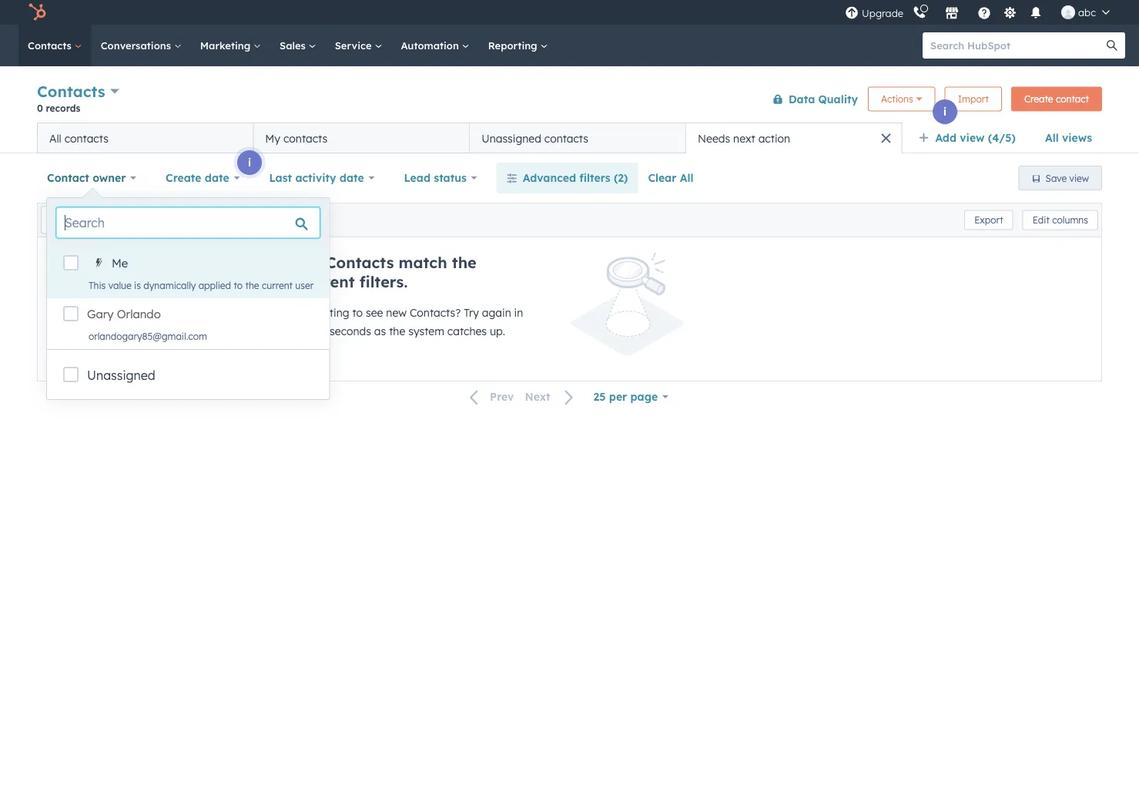 Task type: locate. For each thing, give the bounding box(es) containing it.
3 contacts from the left
[[545, 131, 589, 145]]

page
[[631, 390, 658, 403]]

Search search field
[[56, 207, 320, 238]]

0 horizontal spatial view
[[961, 131, 985, 145]]

0 vertical spatial view
[[961, 131, 985, 145]]

current left user
[[262, 279, 293, 291]]

date inside the last activity date popup button
[[340, 171, 364, 185]]

records
[[46, 102, 80, 114]]

all contacts
[[49, 131, 109, 145]]

contacts inside 'button'
[[64, 131, 109, 145]]

1 horizontal spatial contacts
[[284, 131, 328, 145]]

my contacts button
[[253, 123, 470, 153]]

reporting
[[488, 39, 541, 52]]

the right as
[[389, 324, 406, 338]]

date right activity
[[340, 171, 364, 185]]

data quality
[[789, 92, 859, 106]]

2 contacts from the left
[[284, 131, 328, 145]]

orlando
[[117, 307, 161, 321]]

create for create date
[[166, 171, 202, 185]]

current up expecting
[[299, 272, 355, 291]]

contacts up records
[[37, 82, 105, 101]]

data quality button
[[763, 84, 859, 114]]

1 vertical spatial view
[[1070, 172, 1090, 184]]

columns
[[1053, 214, 1089, 226]]

1 horizontal spatial current
[[299, 272, 355, 291]]

view right add
[[961, 131, 985, 145]]

view inside button
[[1070, 172, 1090, 184]]

the right applied
[[245, 279, 259, 291]]

1 date from the left
[[205, 171, 229, 185]]

0 vertical spatial unassigned
[[482, 131, 542, 145]]

all for all views
[[1046, 131, 1060, 145]]

unassigned for unassigned contacts
[[482, 131, 542, 145]]

the
[[452, 253, 477, 272], [245, 279, 259, 291], [389, 324, 406, 338]]

automation link
[[392, 25, 479, 66]]

save view button
[[1019, 166, 1103, 190]]

contacts down records
[[64, 131, 109, 145]]

current inside list box
[[262, 279, 293, 291]]

2 horizontal spatial contacts
[[545, 131, 589, 145]]

abc
[[1079, 6, 1097, 18]]

notifications button
[[1024, 0, 1050, 25]]

0 records
[[37, 102, 80, 114]]

create inside create contact button
[[1025, 93, 1054, 105]]

contacts right 'no'
[[326, 253, 394, 272]]

contacts inside the no contacts match the current filters.
[[326, 253, 394, 272]]

contacts inside button
[[545, 131, 589, 145]]

to
[[234, 279, 243, 291], [353, 306, 363, 319]]

me
[[112, 256, 128, 271]]

view
[[961, 131, 985, 145], [1070, 172, 1090, 184]]

export button
[[965, 210, 1014, 230]]

25 per page button
[[584, 382, 679, 412]]

0 horizontal spatial date
[[205, 171, 229, 185]]

contacts link
[[18, 25, 91, 66]]

1 horizontal spatial all
[[680, 171, 694, 185]]

1 horizontal spatial i button
[[933, 99, 958, 124]]

unassigned contacts
[[482, 131, 589, 145]]

create left contact
[[1025, 93, 1054, 105]]

create date button
[[156, 163, 250, 193]]

all right clear
[[680, 171, 694, 185]]

0 vertical spatial i button
[[933, 99, 958, 124]]

next
[[525, 390, 551, 404]]

0 horizontal spatial all
[[49, 131, 61, 145]]

view inside "popup button"
[[961, 131, 985, 145]]

0 horizontal spatial contacts
[[64, 131, 109, 145]]

edit
[[1033, 214, 1050, 226]]

last activity date
[[269, 171, 364, 185]]

to left see
[[353, 306, 363, 319]]

create date
[[166, 171, 229, 185]]

to right applied
[[234, 279, 243, 291]]

expecting to see new contacts? try again in a few seconds as the system catches up.
[[299, 306, 524, 338]]

1 vertical spatial to
[[353, 306, 363, 319]]

all down 0 records
[[49, 131, 61, 145]]

25 per page
[[594, 390, 658, 403]]

all views link
[[1036, 123, 1103, 153]]

0 vertical spatial i
[[944, 105, 947, 118]]

actions
[[882, 93, 914, 105]]

1 horizontal spatial i
[[944, 105, 947, 118]]

0 vertical spatial create
[[1025, 93, 1054, 105]]

2 vertical spatial the
[[389, 324, 406, 338]]

menu
[[844, 0, 1121, 25]]

data
[[789, 92, 816, 106]]

calling icon image
[[913, 6, 927, 20]]

clear all
[[649, 171, 694, 185]]

create for create contact
[[1025, 93, 1054, 105]]

i button up add
[[933, 99, 958, 124]]

create
[[1025, 93, 1054, 105], [166, 171, 202, 185]]

unassigned down orlandogary85@gmail.com
[[87, 368, 156, 383]]

1 contacts from the left
[[64, 131, 109, 145]]

i button left last
[[237, 150, 262, 175]]

1 horizontal spatial to
[[353, 306, 363, 319]]

unassigned contacts button
[[470, 123, 686, 153]]

last activity date button
[[259, 163, 385, 193]]

the inside the no contacts match the current filters.
[[452, 253, 477, 272]]

0 horizontal spatial unassigned
[[87, 368, 156, 383]]

create contact
[[1025, 93, 1090, 105]]

gary orlando
[[87, 307, 161, 321]]

pagination navigation
[[461, 387, 584, 407]]

2 horizontal spatial the
[[452, 253, 477, 272]]

1 vertical spatial create
[[166, 171, 202, 185]]

next button
[[520, 387, 584, 407]]

owner
[[93, 171, 126, 185]]

0 vertical spatial the
[[452, 253, 477, 272]]

activity
[[296, 171, 336, 185]]

contacts right my
[[284, 131, 328, 145]]

0 vertical spatial to
[[234, 279, 243, 291]]

0 horizontal spatial current
[[262, 279, 293, 291]]

sales
[[280, 39, 309, 52]]

all inside button
[[680, 171, 694, 185]]

0 horizontal spatial i button
[[237, 150, 262, 175]]

gary
[[87, 307, 114, 321]]

edit columns
[[1033, 214, 1089, 226]]

unassigned inside button
[[482, 131, 542, 145]]

service link
[[326, 25, 392, 66]]

settings image
[[1004, 7, 1018, 20]]

settings link
[[1001, 4, 1021, 20]]

2 date from the left
[[340, 171, 364, 185]]

contacts
[[64, 131, 109, 145], [284, 131, 328, 145], [545, 131, 589, 145]]

contacts down hubspot 'link'
[[28, 39, 75, 52]]

view right "save"
[[1070, 172, 1090, 184]]

hubspot link
[[18, 3, 58, 22]]

contacts inside popup button
[[37, 82, 105, 101]]

1 vertical spatial contacts
[[37, 82, 105, 101]]

list box containing me
[[47, 247, 329, 349]]

the inside list box
[[245, 279, 259, 291]]

1 vertical spatial the
[[245, 279, 259, 291]]

reporting link
[[479, 25, 558, 66]]

all left views
[[1046, 131, 1060, 145]]

contact owner
[[47, 171, 126, 185]]

save
[[1046, 172, 1068, 184]]

1 horizontal spatial unassigned
[[482, 131, 542, 145]]

0 horizontal spatial the
[[245, 279, 259, 291]]

add view (4/5)
[[936, 131, 1017, 145]]

2 vertical spatial contacts
[[326, 253, 394, 272]]

current
[[299, 272, 355, 291], [262, 279, 293, 291]]

my contacts
[[265, 131, 328, 145]]

unassigned
[[482, 131, 542, 145], [87, 368, 156, 383]]

2 horizontal spatial all
[[1046, 131, 1060, 145]]

again
[[482, 306, 512, 319]]

all views
[[1046, 131, 1093, 145]]

needs next action button
[[686, 123, 903, 153]]

1 horizontal spatial date
[[340, 171, 364, 185]]

contacts down contacts banner
[[545, 131, 589, 145]]

contacts
[[28, 39, 75, 52], [37, 82, 105, 101], [326, 253, 394, 272]]

1 horizontal spatial view
[[1070, 172, 1090, 184]]

add
[[936, 131, 957, 145]]

a
[[299, 324, 306, 338]]

1 vertical spatial unassigned
[[87, 368, 156, 383]]

create inside "create date" 'popup button'
[[166, 171, 202, 185]]

1 horizontal spatial the
[[389, 324, 406, 338]]

0 horizontal spatial i
[[248, 156, 251, 169]]

0 horizontal spatial create
[[166, 171, 202, 185]]

status
[[434, 171, 467, 185]]

dynamically
[[144, 279, 196, 291]]

date up search search field
[[205, 171, 229, 185]]

all inside 'button'
[[49, 131, 61, 145]]

contacts inside button
[[284, 131, 328, 145]]

unassigned up advanced
[[482, 131, 542, 145]]

list box
[[47, 247, 329, 349]]

unassigned for unassigned
[[87, 368, 156, 383]]

the right match
[[452, 253, 477, 272]]

no
[[299, 253, 321, 272]]

date
[[205, 171, 229, 185], [340, 171, 364, 185]]

create up search search field
[[166, 171, 202, 185]]

Search HubSpot search field
[[923, 32, 1112, 59]]

1 horizontal spatial create
[[1025, 93, 1054, 105]]

sales link
[[271, 25, 326, 66]]

i
[[944, 105, 947, 118], [248, 156, 251, 169]]



Task type: vqa. For each thing, say whether or not it's contained in the screenshot.
AGAIN at left
yes



Task type: describe. For each thing, give the bounding box(es) containing it.
quality
[[819, 92, 859, 106]]

all for all contacts
[[49, 131, 61, 145]]

edit columns button
[[1023, 210, 1099, 230]]

conversations link
[[91, 25, 191, 66]]

current inside the no contacts match the current filters.
[[299, 272, 355, 291]]

lead status button
[[394, 163, 488, 193]]

marketplaces image
[[946, 7, 960, 21]]

needs next action
[[698, 131, 791, 145]]

last
[[269, 171, 292, 185]]

search image
[[1108, 40, 1118, 51]]

import button
[[946, 87, 1003, 111]]

marketing link
[[191, 25, 271, 66]]

applied
[[199, 279, 231, 291]]

contacts for all contacts
[[64, 131, 109, 145]]

advanced
[[523, 171, 577, 185]]

see
[[366, 306, 383, 319]]

lead
[[404, 171, 431, 185]]

contact
[[47, 171, 89, 185]]

calling icon button
[[907, 2, 933, 23]]

upgrade
[[863, 7, 904, 20]]

catches
[[448, 324, 487, 338]]

export
[[975, 214, 1004, 226]]

25
[[594, 390, 606, 403]]

this
[[89, 279, 106, 291]]

expecting
[[299, 306, 350, 319]]

action
[[759, 131, 791, 145]]

system
[[409, 324, 445, 338]]

clear
[[649, 171, 677, 185]]

the inside expecting to see new contacts? try again in a few seconds as the system catches up.
[[389, 324, 406, 338]]

search button
[[1100, 32, 1126, 59]]

contacts for my contacts
[[284, 131, 328, 145]]

0 horizontal spatial to
[[234, 279, 243, 291]]

0
[[37, 102, 43, 114]]

needs
[[698, 131, 731, 145]]

automation
[[401, 39, 462, 52]]

hubspot image
[[28, 3, 46, 22]]

clear all button
[[639, 163, 704, 193]]

lead status
[[404, 171, 467, 185]]

user
[[295, 279, 314, 291]]

add view (4/5) button
[[909, 123, 1036, 153]]

1 vertical spatial i
[[248, 156, 251, 169]]

filters.
[[360, 272, 408, 291]]

to inside expecting to see new contacts? try again in a few seconds as the system catches up.
[[353, 306, 363, 319]]

contacts button
[[37, 80, 120, 103]]

date inside "create date" 'popup button'
[[205, 171, 229, 185]]

contacts?
[[410, 306, 461, 319]]

abc button
[[1053, 0, 1120, 25]]

contact
[[1057, 93, 1090, 105]]

match
[[399, 253, 448, 272]]

orlandogary85@gmail.com
[[89, 330, 207, 342]]

gary orlando image
[[1062, 5, 1076, 19]]

views
[[1063, 131, 1093, 145]]

Search name, phone, email addresses, or company search field
[[41, 206, 223, 234]]

menu containing abc
[[844, 0, 1121, 25]]

seconds
[[330, 324, 371, 338]]

all contacts button
[[37, 123, 253, 153]]

new
[[386, 306, 407, 319]]

(2)
[[614, 171, 628, 185]]

help image
[[978, 7, 992, 21]]

view for save
[[1070, 172, 1090, 184]]

up.
[[490, 324, 506, 338]]

advanced filters (2)
[[523, 171, 628, 185]]

prev
[[490, 390, 514, 404]]

view for add
[[961, 131, 985, 145]]

(4/5)
[[989, 131, 1017, 145]]

is
[[134, 279, 141, 291]]

marketing
[[200, 39, 254, 52]]

upgrade image
[[846, 7, 859, 20]]

create contact button
[[1012, 87, 1103, 111]]

advanced filters (2) button
[[497, 163, 639, 193]]

in
[[515, 306, 524, 319]]

contacts banner
[[37, 79, 1103, 123]]

help button
[[972, 0, 998, 25]]

conversations
[[101, 39, 174, 52]]

prev button
[[461, 387, 520, 407]]

few
[[309, 324, 327, 338]]

notifications image
[[1030, 7, 1044, 21]]

my
[[265, 131, 281, 145]]

marketplaces button
[[937, 0, 969, 25]]

0 vertical spatial contacts
[[28, 39, 75, 52]]

this value is dynamically applied to the current user
[[89, 279, 314, 291]]

contacts for unassigned contacts
[[545, 131, 589, 145]]

try
[[464, 306, 479, 319]]

value
[[108, 279, 132, 291]]

filters
[[580, 171, 611, 185]]

1 vertical spatial i button
[[237, 150, 262, 175]]



